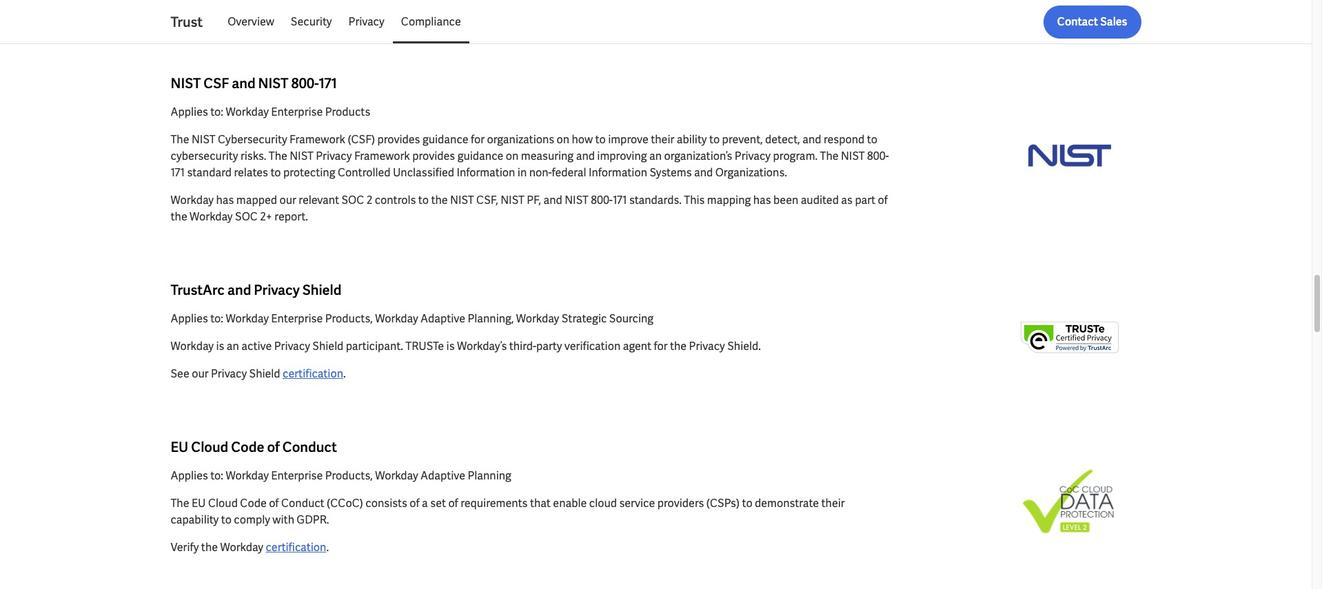 Task type: vqa. For each thing, say whether or not it's contained in the screenshot.
Workday has mapped our relevant SOC 2 controls to the NIST CSF, NIST PF, and NIST 800-171 standards. This mapping has been audited as part of the Workday SOC 2+ report.
yes



Task type: describe. For each thing, give the bounding box(es) containing it.
the right verify
[[201, 540, 218, 555]]

nist left csf,
[[450, 193, 474, 208]]

see our privacy shield certification .
[[171, 367, 346, 381]]

pf,
[[527, 193, 541, 208]]

171 inside the nist cybersecurity framework (csf) provides guidance for organizations on how to improve their ability to prevent, detect, and respond to cybersecurity risks. the nist privacy framework provides guidance on measuring and improving an organization's privacy program. the nist 800- 171 standard relates to protecting controlled unclassified information in non-federal information systems and organizations.
[[171, 165, 185, 180]]

how
[[572, 132, 593, 147]]

0 horizontal spatial soc
[[235, 210, 258, 224]]

relevant
[[299, 193, 339, 208]]

standards.
[[629, 193, 682, 208]]

enable
[[553, 496, 587, 511]]

nist csf and nist 800-171
[[171, 74, 337, 92]]

and right trustarc
[[227, 281, 251, 299]]

nist up protecting
[[290, 149, 314, 163]]

applies to: workday enterprise products, workday adaptive planning
[[171, 469, 511, 483]]

0 vertical spatial cloud
[[191, 438, 228, 456]]

1 vertical spatial guidance
[[458, 149, 504, 163]]

1 vertical spatial certification
[[266, 540, 326, 555]]

0 vertical spatial on
[[281, 3, 294, 17]]

sig questionnaire on workday community.
[[190, 3, 402, 17]]

ability
[[677, 132, 707, 147]]

non-
[[529, 165, 552, 180]]

comply
[[234, 513, 270, 527]]

improving
[[597, 149, 647, 163]]

this
[[684, 193, 705, 208]]

the up cybersecurity on the top of page
[[171, 132, 189, 147]]

workday has mapped our relevant soc 2 controls to the nist csf, nist pf, and nist 800-171 standards. this mapping has been audited as part of the workday soc 2+ report.
[[171, 193, 888, 224]]

verification
[[564, 339, 621, 354]]

2 information from the left
[[589, 165, 647, 180]]

shield.
[[727, 339, 761, 354]]

verify the workday certification .
[[171, 540, 329, 555]]

been
[[774, 193, 799, 208]]

detect,
[[765, 132, 800, 147]]

cybersecurity
[[218, 132, 287, 147]]

conduct inside the eu cloud code of conduct (ccoc) consists of a set of requirements that enable cloud service providers (csps) to demonstrate their capability to comply with gdpr.
[[281, 496, 324, 511]]

a
[[422, 496, 428, 511]]

the eu cloud code of conduct (ccoc) consists of a set of requirements that enable cloud service providers (csps) to demonstrate their capability to comply with gdpr.
[[171, 496, 845, 527]]

the right 'risks.'
[[269, 149, 287, 163]]

cloud inside the eu cloud code of conduct (ccoc) consists of a set of requirements that enable cloud service providers (csps) to demonstrate their capability to comply with gdpr.
[[208, 496, 238, 511]]

that
[[530, 496, 551, 511]]

1 horizontal spatial soc
[[342, 193, 364, 208]]

cloud
[[589, 496, 617, 511]]

contact sales link
[[1044, 6, 1141, 39]]

contact
[[1057, 14, 1098, 29]]

compliance
[[401, 14, 461, 29]]

2 is from the left
[[446, 339, 455, 354]]

to: for cloud
[[210, 469, 223, 483]]

1 vertical spatial for
[[654, 339, 668, 354]]

shield for trustarc and privacy shield
[[302, 281, 341, 299]]

menu containing overview
[[219, 6, 469, 39]]

controls
[[375, 193, 416, 208]]

the down unclassified
[[431, 193, 448, 208]]

measuring
[[521, 149, 574, 163]]

0 horizontal spatial eu
[[171, 438, 188, 456]]

(csf)
[[348, 132, 375, 147]]

organizations.
[[715, 165, 787, 180]]

standard
[[187, 165, 232, 180]]

in
[[518, 165, 527, 180]]

prevent,
[[722, 132, 763, 147]]

products, for trustarc and privacy shield
[[325, 312, 373, 326]]

controlled
[[338, 165, 391, 180]]

0 vertical spatial 171
[[319, 74, 337, 92]]

csf,
[[476, 193, 498, 208]]

party
[[536, 339, 562, 354]]

800- inside the nist cybersecurity framework (csf) provides guidance for organizations on how to improve their ability to prevent, detect, and respond to cybersecurity risks. the nist privacy framework provides guidance on measuring and improving an organization's privacy program. the nist 800- 171 standard relates to protecting controlled unclassified information in non-federal information systems and organizations.
[[867, 149, 889, 163]]

overview link
[[219, 6, 283, 39]]

overview
[[228, 14, 274, 29]]

products
[[325, 105, 370, 119]]

list containing overview
[[219, 6, 1141, 39]]

privacy inside menu
[[349, 14, 385, 29]]

(csps)
[[707, 496, 740, 511]]

csf
[[204, 74, 229, 92]]

mapped
[[236, 193, 277, 208]]

(ccoc)
[[327, 496, 363, 511]]

an inside the nist cybersecurity framework (csf) provides guidance for organizations on how to improve their ability to prevent, detect, and respond to cybersecurity risks. the nist privacy framework provides guidance on measuring and improving an organization's privacy program. the nist 800- 171 standard relates to protecting controlled unclassified information in non-federal information systems and organizations.
[[649, 149, 662, 163]]

applies to: workday enterprise products
[[171, 105, 370, 119]]

800- inside workday has mapped our relevant soc 2 controls to the nist csf, nist pf, and nist 800-171 standards. this mapping has been audited as part of the workday soc 2+ report.
[[591, 193, 613, 208]]

171 inside workday has mapped our relevant soc 2 controls to the nist csf, nist pf, and nist 800-171 standards. this mapping has been audited as part of the workday soc 2+ report.
[[613, 193, 627, 208]]

of inside workday has mapped our relevant soc 2 controls to the nist csf, nist pf, and nist 800-171 standards. this mapping has been audited as part of the workday soc 2+ report.
[[878, 193, 888, 208]]

sales
[[1100, 14, 1127, 29]]

0 vertical spatial guidance
[[423, 132, 469, 147]]

security
[[291, 14, 332, 29]]

applies to: workday enterprise products, workday adaptive planning, workday strategic sourcing
[[171, 312, 654, 326]]

nist up cybersecurity on the top of page
[[192, 132, 215, 147]]

unclassified
[[393, 165, 454, 180]]

1 has from the left
[[216, 193, 234, 208]]

to right respond
[[867, 132, 878, 147]]

improve
[[608, 132, 649, 147]]

agent
[[623, 339, 652, 354]]

service
[[619, 496, 655, 511]]

our inside workday has mapped our relevant soc 2 controls to the nist csf, nist pf, and nist 800-171 standards. this mapping has been audited as part of the workday soc 2+ report.
[[280, 193, 296, 208]]

the right agent
[[670, 339, 687, 354]]

verify
[[171, 540, 199, 555]]

nist down respond
[[841, 149, 865, 163]]

systems
[[650, 165, 692, 180]]

shield for see our privacy shield certification .
[[249, 367, 280, 381]]

1 information from the left
[[457, 165, 515, 180]]

organizations
[[487, 132, 554, 147]]

trust link
[[171, 12, 219, 32]]

truste
[[406, 339, 444, 354]]

nist down federal
[[565, 193, 589, 208]]

products, for eu cloud code of conduct
[[325, 469, 373, 483]]

code inside the eu cloud code of conduct (ccoc) consists of a set of requirements that enable cloud service providers (csps) to demonstrate their capability to comply with gdpr.
[[240, 496, 267, 511]]

federal
[[552, 165, 586, 180]]

for inside the nist cybersecurity framework (csf) provides guidance for organizations on how to improve their ability to prevent, detect, and respond to cybersecurity risks. the nist privacy framework provides guidance on measuring and improving an organization's privacy program. the nist 800- 171 standard relates to protecting controlled unclassified information in non-federal information systems and organizations.
[[471, 132, 485, 147]]

enterprise for of
[[271, 469, 323, 483]]

trustarc and privacy shield
[[171, 281, 341, 299]]

enterprise for shield
[[271, 312, 323, 326]]

applies for nist
[[171, 105, 208, 119]]

privacy link
[[340, 6, 393, 39]]

applies for eu
[[171, 469, 208, 483]]

their inside the nist cybersecurity framework (csf) provides guidance for organizations on how to improve their ability to prevent, detect, and respond to cybersecurity risks. the nist privacy framework provides guidance on measuring and improving an organization's privacy program. the nist 800- 171 standard relates to protecting controlled unclassified information in non-federal information systems and organizations.
[[651, 132, 674, 147]]

respond
[[824, 132, 865, 147]]

0 vertical spatial certification
[[283, 367, 343, 381]]

workday is an active privacy shield participant. truste is workday's third-party verification agent for the privacy shield.
[[171, 339, 761, 354]]

with
[[273, 513, 294, 527]]

privacy up protecting
[[316, 149, 352, 163]]

1 vertical spatial on
[[557, 132, 570, 147]]

trustarc
[[171, 281, 225, 299]]

0 vertical spatial code
[[231, 438, 264, 456]]

participant.
[[346, 339, 403, 354]]

and up "program."
[[803, 132, 821, 147]]

to left comply on the bottom left
[[221, 513, 232, 527]]



Task type: locate. For each thing, give the bounding box(es) containing it.
workday's
[[457, 339, 507, 354]]

2 vertical spatial 171
[[613, 193, 627, 208]]

audited
[[801, 193, 839, 208]]

soc left 2
[[342, 193, 364, 208]]

0 vertical spatial conduct
[[282, 438, 337, 456]]

see
[[171, 367, 189, 381]]

800- up part
[[867, 149, 889, 163]]

compliance link
[[393, 6, 469, 39]]

an
[[649, 149, 662, 163], [227, 339, 239, 354]]

enterprise for nist
[[271, 105, 323, 119]]

1 products, from the top
[[325, 312, 373, 326]]

has down the standard
[[216, 193, 234, 208]]

cybersecurity
[[171, 149, 238, 163]]

strategic
[[562, 312, 607, 326]]

organization's
[[664, 149, 732, 163]]

community.
[[342, 3, 402, 17]]

to: for and
[[210, 312, 223, 326]]

products, up participant.
[[325, 312, 373, 326]]

0 vertical spatial our
[[280, 193, 296, 208]]

to:
[[210, 105, 223, 119], [210, 312, 223, 326], [210, 469, 223, 483]]

eu inside the eu cloud code of conduct (ccoc) consists of a set of requirements that enable cloud service providers (csps) to demonstrate their capability to comply with gdpr.
[[192, 496, 206, 511]]

1 horizontal spatial is
[[446, 339, 455, 354]]

0 vertical spatial an
[[649, 149, 662, 163]]

framework
[[290, 132, 345, 147], [354, 149, 410, 163]]

menu
[[219, 6, 469, 39]]

0 vertical spatial their
[[651, 132, 674, 147]]

1 vertical spatial 800-
[[867, 149, 889, 163]]

to: down csf
[[210, 105, 223, 119]]

on
[[281, 3, 294, 17], [557, 132, 570, 147], [506, 149, 519, 163]]

1 enterprise from the top
[[271, 105, 323, 119]]

0 vertical spatial eu
[[171, 438, 188, 456]]

to right ability
[[709, 132, 720, 147]]

nist up the applies to: workday enterprise products at the top of the page
[[258, 74, 288, 92]]

cloud
[[191, 438, 228, 456], [208, 496, 238, 511]]

certification link for shield
[[283, 367, 343, 381]]

2 vertical spatial applies
[[171, 469, 208, 483]]

the down the standard
[[171, 210, 187, 224]]

code
[[231, 438, 264, 456], [240, 496, 267, 511]]

provides up unclassified
[[412, 149, 455, 163]]

relates
[[234, 165, 268, 180]]

171 down cybersecurity on the top of page
[[171, 165, 185, 180]]

list
[[219, 6, 1141, 39]]

eu cloud coc image
[[998, 462, 1141, 543]]

on left how on the left top
[[557, 132, 570, 147]]

provides
[[377, 132, 420, 147], [412, 149, 455, 163]]

0 vertical spatial applies
[[171, 105, 208, 119]]

2 enterprise from the top
[[271, 312, 323, 326]]

and down organization's
[[694, 165, 713, 180]]

1 to: from the top
[[210, 105, 223, 119]]

privacy right security
[[349, 14, 385, 29]]

soc down "mapped" in the left top of the page
[[235, 210, 258, 224]]

program.
[[773, 149, 818, 163]]

privacy
[[349, 14, 385, 29], [316, 149, 352, 163], [735, 149, 771, 163], [254, 281, 300, 299], [274, 339, 310, 354], [689, 339, 725, 354], [211, 367, 247, 381]]

1 horizontal spatial our
[[280, 193, 296, 208]]

the inside the eu cloud code of conduct (ccoc) consists of a set of requirements that enable cloud service providers (csps) to demonstrate their capability to comply with gdpr.
[[171, 496, 189, 511]]

eu cloud code of conduct
[[171, 438, 337, 456]]

for right agent
[[654, 339, 668, 354]]

0 horizontal spatial their
[[651, 132, 674, 147]]

1 vertical spatial products,
[[325, 469, 373, 483]]

sig
[[190, 3, 208, 17]]

conduct up the gdpr.
[[281, 496, 324, 511]]

applies for trustarc
[[171, 312, 208, 326]]

0 vertical spatial for
[[471, 132, 485, 147]]

nist left pf,
[[501, 193, 524, 208]]

0 horizontal spatial framework
[[290, 132, 345, 147]]

their
[[651, 132, 674, 147], [821, 496, 845, 511]]

our
[[280, 193, 296, 208], [192, 367, 209, 381]]

1 horizontal spatial on
[[506, 149, 519, 163]]

1 vertical spatial applies
[[171, 312, 208, 326]]

1 vertical spatial soc
[[235, 210, 258, 224]]

to right how on the left top
[[595, 132, 606, 147]]

0 vertical spatial enterprise
[[271, 105, 323, 119]]

their left ability
[[651, 132, 674, 147]]

171 left standards.
[[613, 193, 627, 208]]

planning,
[[468, 312, 514, 326]]

2 vertical spatial shield
[[249, 367, 280, 381]]

enterprise left products
[[271, 105, 323, 119]]

2
[[367, 193, 372, 208]]

to
[[595, 132, 606, 147], [709, 132, 720, 147], [867, 132, 878, 147], [271, 165, 281, 180], [418, 193, 429, 208], [742, 496, 753, 511], [221, 513, 232, 527]]

as
[[841, 193, 853, 208]]

1 horizontal spatial for
[[654, 339, 668, 354]]

0 horizontal spatial an
[[227, 339, 239, 354]]

eu
[[171, 438, 188, 456], [192, 496, 206, 511]]

1 vertical spatial shield
[[313, 339, 344, 354]]

3 to: from the top
[[210, 469, 223, 483]]

2 to: from the top
[[210, 312, 223, 326]]

protecting
[[283, 165, 335, 180]]

is left active
[[216, 339, 224, 354]]

nist image
[[998, 103, 1141, 207]]

to right relates at the left top of page
[[271, 165, 281, 180]]

0 vertical spatial soc
[[342, 193, 364, 208]]

applies
[[171, 105, 208, 119], [171, 312, 208, 326], [171, 469, 208, 483]]

enterprise up with
[[271, 469, 323, 483]]

the nist cybersecurity framework (csf) provides guidance for organizations on how to improve their ability to prevent, detect, and respond to cybersecurity risks. the nist privacy framework provides guidance on measuring and improving an organization's privacy program. the nist 800- 171 standard relates to protecting controlled unclassified information in non-federal information systems and organizations.
[[171, 132, 889, 180]]

1 vertical spatial adaptive
[[421, 469, 465, 483]]

privacy right active
[[274, 339, 310, 354]]

2 applies from the top
[[171, 312, 208, 326]]

1 horizontal spatial their
[[821, 496, 845, 511]]

2 adaptive from the top
[[421, 469, 465, 483]]

to: for csf
[[210, 105, 223, 119]]

2 horizontal spatial 171
[[613, 193, 627, 208]]

applies up capability at the bottom left of page
[[171, 469, 208, 483]]

on down organizations
[[506, 149, 519, 163]]

1 vertical spatial certification link
[[266, 540, 326, 555]]

their right demonstrate
[[821, 496, 845, 511]]

.
[[343, 367, 346, 381], [326, 540, 329, 555]]

1 vertical spatial eu
[[192, 496, 206, 511]]

1 vertical spatial their
[[821, 496, 845, 511]]

gdpr.
[[297, 513, 329, 527]]

2 vertical spatial enterprise
[[271, 469, 323, 483]]

1 horizontal spatial information
[[589, 165, 647, 180]]

active
[[241, 339, 272, 354]]

privacy up "organizations."
[[735, 149, 771, 163]]

demonstrate
[[755, 496, 819, 511]]

the up capability at the bottom left of page
[[171, 496, 189, 511]]

to right (csps)
[[742, 496, 753, 511]]

requirements
[[461, 496, 528, 511]]

0 horizontal spatial 171
[[171, 165, 185, 180]]

an left active
[[227, 339, 239, 354]]

1 vertical spatial 171
[[171, 165, 185, 180]]

adaptive for eu cloud code of conduct
[[421, 469, 465, 483]]

certification link
[[283, 367, 343, 381], [266, 540, 326, 555]]

3 enterprise from the top
[[271, 469, 323, 483]]

1 adaptive from the top
[[421, 312, 465, 326]]

for
[[471, 132, 485, 147], [654, 339, 668, 354]]

guidance up unclassified
[[423, 132, 469, 147]]

0 vertical spatial to:
[[210, 105, 223, 119]]

privacy up active
[[254, 281, 300, 299]]

1 horizontal spatial framework
[[354, 149, 410, 163]]

soc
[[342, 193, 364, 208], [235, 210, 258, 224]]

0 horizontal spatial 800-
[[291, 74, 319, 92]]

to down unclassified
[[418, 193, 429, 208]]

sourcing
[[609, 312, 654, 326]]

planning
[[468, 469, 511, 483]]

0 horizontal spatial on
[[281, 3, 294, 17]]

conduct
[[282, 438, 337, 456], [281, 496, 324, 511]]

2 vertical spatial on
[[506, 149, 519, 163]]

3 applies from the top
[[171, 469, 208, 483]]

conduct up applies to: workday enterprise products, workday adaptive planning
[[282, 438, 337, 456]]

certification link for of
[[266, 540, 326, 555]]

products,
[[325, 312, 373, 326], [325, 469, 373, 483]]

trust
[[171, 13, 203, 31]]

set
[[430, 496, 446, 511]]

2 vertical spatial 800-
[[591, 193, 613, 208]]

0 vertical spatial 800-
[[291, 74, 319, 92]]

0 vertical spatial certification link
[[283, 367, 343, 381]]

has left been
[[753, 193, 771, 208]]

report.
[[275, 210, 308, 224]]

adaptive for trustarc and privacy shield
[[421, 312, 465, 326]]

for left organizations
[[471, 132, 485, 147]]

0 vertical spatial adaptive
[[421, 312, 465, 326]]

2+
[[260, 210, 272, 224]]

products, up (ccoc)
[[325, 469, 373, 483]]

2 has from the left
[[753, 193, 771, 208]]

2 vertical spatial to:
[[210, 469, 223, 483]]

adaptive up set on the left of the page
[[421, 469, 465, 483]]

to: down trustarc
[[210, 312, 223, 326]]

the
[[171, 132, 189, 147], [269, 149, 287, 163], [820, 149, 839, 163], [171, 496, 189, 511]]

contact sales
[[1057, 14, 1127, 29]]

our right see
[[192, 367, 209, 381]]

framework up controlled
[[354, 149, 410, 163]]

adaptive up truste
[[421, 312, 465, 326]]

1 horizontal spatial eu
[[192, 496, 206, 511]]

certification
[[283, 367, 343, 381], [266, 540, 326, 555]]

and right pf,
[[544, 193, 562, 208]]

171
[[319, 74, 337, 92], [171, 165, 185, 180], [613, 193, 627, 208]]

800-
[[291, 74, 319, 92], [867, 149, 889, 163], [591, 193, 613, 208]]

and
[[232, 74, 256, 92], [803, 132, 821, 147], [576, 149, 595, 163], [694, 165, 713, 180], [544, 193, 562, 208], [227, 281, 251, 299]]

privacy down active
[[211, 367, 247, 381]]

and down how on the left top
[[576, 149, 595, 163]]

capability
[[171, 513, 219, 527]]

0 vertical spatial products,
[[325, 312, 373, 326]]

providers
[[657, 496, 704, 511]]

1 vertical spatial our
[[192, 367, 209, 381]]

applies down trustarc
[[171, 312, 208, 326]]

1 is from the left
[[216, 339, 224, 354]]

nist left csf
[[171, 74, 201, 92]]

of
[[878, 193, 888, 208], [267, 438, 280, 456], [269, 496, 279, 511], [410, 496, 420, 511], [448, 496, 458, 511]]

information up csf,
[[457, 165, 515, 180]]

to: down eu cloud code of conduct
[[210, 469, 223, 483]]

1 vertical spatial cloud
[[208, 496, 238, 511]]

questionnaire
[[210, 3, 279, 17]]

800- up the applies to: workday enterprise products at the top of the page
[[291, 74, 319, 92]]

171 up products
[[319, 74, 337, 92]]

consists
[[366, 496, 407, 511]]

information down 'improving'
[[589, 165, 647, 180]]

0 horizontal spatial our
[[192, 367, 209, 381]]

truste certified privacy image
[[998, 285, 1141, 389]]

framework up protecting
[[290, 132, 345, 147]]

1 horizontal spatial 800-
[[591, 193, 613, 208]]

part
[[855, 193, 876, 208]]

1 horizontal spatial 171
[[319, 74, 337, 92]]

guidance down organizations
[[458, 149, 504, 163]]

to inside workday has mapped our relevant soc 2 controls to the nist csf, nist pf, and nist 800-171 standards. this mapping has been audited as part of the workday soc 2+ report.
[[418, 193, 429, 208]]

1 vertical spatial provides
[[412, 149, 455, 163]]

0 vertical spatial shield
[[302, 281, 341, 299]]

1 applies from the top
[[171, 105, 208, 119]]

applies down csf
[[171, 105, 208, 119]]

and inside workday has mapped our relevant soc 2 controls to the nist csf, nist pf, and nist 800-171 standards. this mapping has been audited as part of the workday soc 2+ report.
[[544, 193, 562, 208]]

0 vertical spatial provides
[[377, 132, 420, 147]]

2 products, from the top
[[325, 469, 373, 483]]

sig questionnaire link
[[190, 3, 279, 17]]

0 horizontal spatial .
[[326, 540, 329, 555]]

1 vertical spatial an
[[227, 339, 239, 354]]

is right truste
[[446, 339, 455, 354]]

0 vertical spatial .
[[343, 367, 346, 381]]

1 vertical spatial enterprise
[[271, 312, 323, 326]]

1 vertical spatial framework
[[354, 149, 410, 163]]

800- down 'improving'
[[591, 193, 613, 208]]

workday
[[297, 3, 340, 17], [226, 105, 269, 119], [171, 193, 214, 208], [190, 210, 233, 224], [226, 312, 269, 326], [375, 312, 418, 326], [516, 312, 559, 326], [171, 339, 214, 354], [226, 469, 269, 483], [375, 469, 418, 483], [220, 540, 263, 555]]

2 horizontal spatial on
[[557, 132, 570, 147]]

risks.
[[241, 149, 266, 163]]

security link
[[283, 6, 340, 39]]

1 vertical spatial .
[[326, 540, 329, 555]]

on right overview
[[281, 3, 294, 17]]

our up report.
[[280, 193, 296, 208]]

1 vertical spatial conduct
[[281, 496, 324, 511]]

0 horizontal spatial has
[[216, 193, 234, 208]]

nist
[[171, 74, 201, 92], [258, 74, 288, 92], [192, 132, 215, 147], [290, 149, 314, 163], [841, 149, 865, 163], [450, 193, 474, 208], [501, 193, 524, 208], [565, 193, 589, 208]]

0 vertical spatial framework
[[290, 132, 345, 147]]

2 horizontal spatial 800-
[[867, 149, 889, 163]]

0 horizontal spatial is
[[216, 339, 224, 354]]

and right csf
[[232, 74, 256, 92]]

1 vertical spatial to:
[[210, 312, 223, 326]]

enterprise up active
[[271, 312, 323, 326]]

adaptive
[[421, 312, 465, 326], [421, 469, 465, 483]]

1 horizontal spatial an
[[649, 149, 662, 163]]

their inside the eu cloud code of conduct (ccoc) consists of a set of requirements that enable cloud service providers (csps) to demonstrate their capability to comply with gdpr.
[[821, 496, 845, 511]]

1 horizontal spatial has
[[753, 193, 771, 208]]

mapping
[[707, 193, 751, 208]]

0 horizontal spatial for
[[471, 132, 485, 147]]

is
[[216, 339, 224, 354], [446, 339, 455, 354]]

0 horizontal spatial information
[[457, 165, 515, 180]]

the down respond
[[820, 149, 839, 163]]

1 vertical spatial code
[[240, 496, 267, 511]]

provides right '(csf)'
[[377, 132, 420, 147]]

privacy left shield.
[[689, 339, 725, 354]]

an up the "systems"
[[649, 149, 662, 163]]

1 horizontal spatial .
[[343, 367, 346, 381]]



